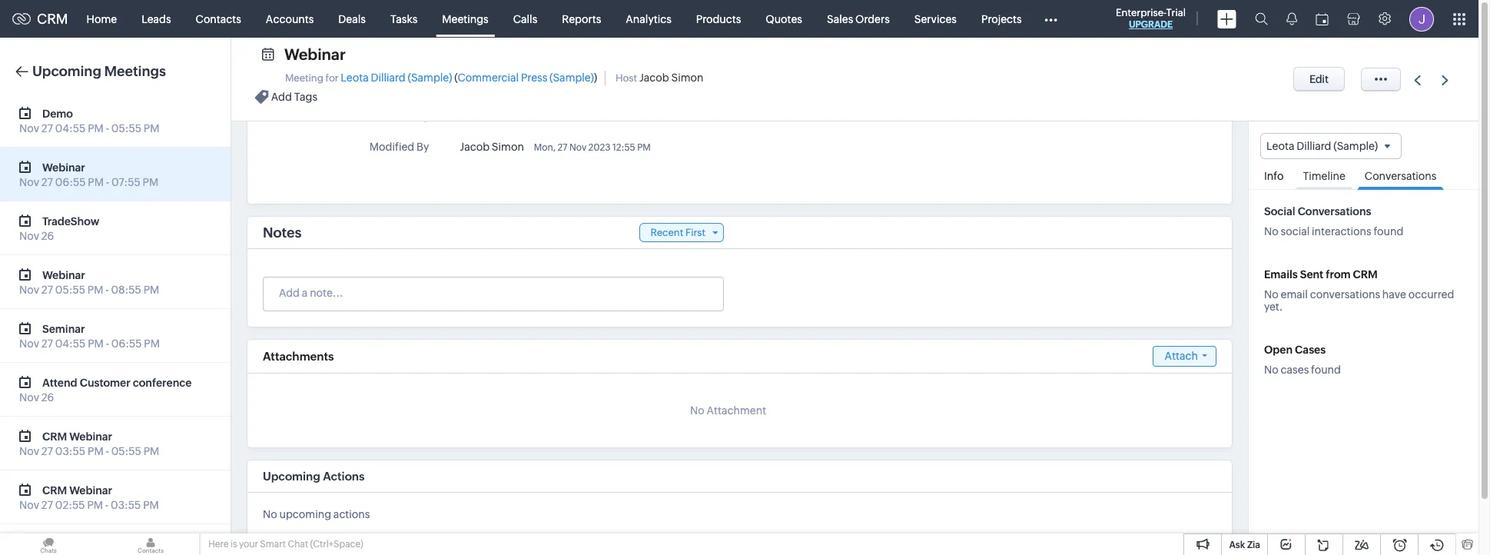 Task type: vqa. For each thing, say whether or not it's contained in the screenshot.


Task type: describe. For each thing, give the bounding box(es) containing it.
mon, 27 nov 2023 12:55 pm for modified by
[[534, 142, 651, 153]]

1 horizontal spatial (sample)
[[550, 72, 594, 84]]

timeline
[[1304, 170, 1346, 182]]

27 inside crm webinar nov 27 03:55 pm - 05:55 pm
[[41, 445, 53, 458]]

projects
[[982, 13, 1022, 25]]

modified
[[370, 141, 415, 153]]

tags
[[294, 91, 318, 103]]

upcoming meetings
[[32, 63, 166, 79]]

products link
[[684, 0, 754, 37]]

by for modified by
[[417, 141, 429, 153]]

for
[[326, 72, 339, 84]]

03:55 inside crm webinar nov 27 02:55 pm - 03:55 pm
[[111, 499, 141, 511]]

home link
[[74, 0, 129, 37]]

create menu element
[[1209, 0, 1246, 37]]

first
[[686, 227, 706, 238]]

nov inside tradeshow nov 26
[[19, 230, 39, 242]]

profile element
[[1401, 0, 1444, 37]]

open cases no cases found
[[1265, 344, 1342, 376]]

1 horizontal spatial meetings
[[442, 13, 489, 25]]

attach
[[1165, 350, 1199, 362]]

1 vertical spatial meetings
[[104, 63, 166, 79]]

crm webinar link
[[8, 536, 223, 555]]

sales orders
[[827, 13, 890, 25]]

seminar nov 27 04:55 pm - 06:55 pm
[[19, 323, 160, 350]]

27 inside demo nov 27 04:55 pm - 05:55 pm
[[41, 122, 53, 135]]

nov inside webinar nov 27 06:55 pm - 07:55 pm
[[19, 176, 39, 188]]

- for 06:55
[[106, 338, 109, 350]]

search image
[[1256, 12, 1269, 25]]

0 horizontal spatial leota
[[341, 72, 369, 84]]

03:55 inside crm webinar nov 27 03:55 pm - 05:55 pm
[[55, 445, 85, 458]]

meetings link
[[430, 0, 501, 37]]

social
[[1265, 205, 1296, 218]]

attend customer conference nov 26
[[19, 376, 192, 404]]

nov inside demo nov 27 04:55 pm - 05:55 pm
[[19, 122, 39, 135]]

attach link
[[1153, 346, 1217, 367]]

crm webinar nov 27 03:55 pm - 05:55 pm
[[19, 430, 159, 458]]

crm webinar nov 27 02:55 pm - 03:55 pm
[[19, 484, 159, 511]]

27 inside crm webinar nov 27 02:55 pm - 03:55 pm
[[41, 499, 53, 511]]

projects link
[[970, 0, 1035, 37]]

leota dilliard (sample)
[[1267, 140, 1379, 152]]

created by
[[374, 110, 429, 122]]

no up smart
[[263, 508, 277, 521]]

no inside open cases no cases found
[[1265, 364, 1279, 376]]

deals
[[339, 13, 366, 25]]

upcoming
[[280, 508, 331, 521]]

webinar inside crm webinar nov 27 02:55 pm - 03:55 pm
[[69, 484, 112, 496]]

0 vertical spatial conversations
[[1365, 170, 1437, 182]]

- for 07:55
[[106, 176, 109, 188]]

webinar inside webinar nov 27 06:55 pm - 07:55 pm
[[42, 161, 85, 173]]

email
[[1281, 288, 1309, 301]]

recent
[[651, 227, 684, 238]]

jacob for created by
[[460, 110, 490, 122]]

sales
[[827, 13, 854, 25]]

- inside crm webinar nov 27 02:55 pm - 03:55 pm
[[105, 499, 109, 511]]

0 horizontal spatial dilliard
[[371, 72, 406, 84]]

no inside emails sent from crm no email conversations have occurred yet.
[[1265, 288, 1279, 301]]

crm link
[[12, 11, 68, 27]]

actions
[[334, 508, 370, 521]]

04:55 for seminar
[[55, 338, 86, 350]]

crm webinar
[[42, 538, 112, 550]]

leota inside field
[[1267, 140, 1295, 152]]

)
[[594, 72, 597, 84]]

here is your smart chat (ctrl+space)
[[208, 539, 364, 550]]

calls
[[513, 13, 538, 25]]

add
[[271, 91, 292, 103]]

nov inside crm webinar nov 27 03:55 pm - 05:55 pm
[[19, 445, 39, 458]]

conversations link
[[1358, 159, 1445, 190]]

modified by
[[370, 141, 429, 153]]

- inside crm webinar nov 27 03:55 pm - 05:55 pm
[[106, 445, 109, 458]]

contacts
[[196, 13, 241, 25]]

home
[[87, 13, 117, 25]]

services
[[915, 13, 957, 25]]

ask
[[1230, 540, 1246, 551]]

upgrade
[[1129, 19, 1173, 30]]

cases
[[1296, 344, 1326, 356]]

conference
[[133, 376, 192, 389]]

services link
[[903, 0, 970, 37]]

26 inside attend customer conference nov 26
[[41, 391, 54, 404]]

27 inside webinar nov 27 05:55 pm - 08:55 pm
[[41, 284, 53, 296]]

crm for crm webinar nov 27 02:55 pm - 03:55 pm
[[42, 484, 67, 496]]

jacob simon for created by
[[460, 110, 524, 122]]

emails
[[1265, 268, 1298, 281]]

27 inside webinar nov 27 06:55 pm - 07:55 pm
[[41, 176, 53, 188]]

2023 for created by
[[589, 111, 611, 122]]

occurred
[[1409, 288, 1455, 301]]

webinar inside webinar nov 27 05:55 pm - 08:55 pm
[[42, 269, 85, 281]]

commercial press (sample) link
[[458, 72, 594, 84]]

reports link
[[550, 0, 614, 37]]

cases
[[1281, 364, 1310, 376]]

social
[[1281, 225, 1310, 238]]

(ctrl+space)
[[310, 539, 364, 550]]

nov inside seminar nov 27 04:55 pm - 06:55 pm
[[19, 338, 39, 350]]

webinar nov 27 05:55 pm - 08:55 pm
[[19, 269, 159, 296]]

demo nov 27 04:55 pm - 05:55 pm
[[19, 107, 160, 135]]

07:55
[[111, 176, 141, 188]]

26 inside tradeshow nov 26
[[41, 230, 54, 242]]

crm inside emails sent from crm no email conversations have occurred yet.
[[1354, 268, 1378, 281]]

recent first
[[651, 227, 706, 238]]

open
[[1265, 344, 1293, 356]]

products
[[697, 13, 741, 25]]

12:55 for created by
[[613, 111, 636, 122]]

tasks link
[[378, 0, 430, 37]]

27 inside seminar nov 27 04:55 pm - 06:55 pm
[[41, 338, 53, 350]]

mon, for created by
[[534, 111, 556, 122]]

created
[[374, 110, 415, 122]]

ask zia
[[1230, 540, 1261, 551]]

crm for crm
[[37, 11, 68, 27]]

commercial
[[458, 72, 519, 84]]

sent
[[1301, 268, 1324, 281]]

leads link
[[129, 0, 183, 37]]

nov inside crm webinar nov 27 02:55 pm - 03:55 pm
[[19, 499, 39, 511]]

mon, for modified by
[[534, 142, 556, 153]]

jacob simon for modified by
[[460, 141, 524, 153]]

(
[[455, 72, 458, 84]]

social conversations no social interactions found
[[1265, 205, 1404, 238]]

accounts link
[[254, 0, 326, 37]]

0 vertical spatial simon
[[672, 72, 704, 84]]

reports
[[562, 13, 602, 25]]

press
[[521, 72, 548, 84]]

found inside open cases no cases found
[[1312, 364, 1342, 376]]

crm for crm webinar nov 27 03:55 pm - 05:55 pm
[[42, 430, 67, 443]]



Task type: locate. For each thing, give the bounding box(es) containing it.
upcoming
[[32, 63, 101, 79], [263, 470, 321, 483]]

upcoming for upcoming actions
[[263, 470, 321, 483]]

0 horizontal spatial 03:55
[[55, 445, 85, 458]]

leota dilliard (sample) link
[[341, 72, 452, 84]]

quotes link
[[754, 0, 815, 37]]

crm inside crm webinar nov 27 03:55 pm - 05:55 pm
[[42, 430, 67, 443]]

contacts image
[[102, 534, 199, 555]]

found down cases
[[1312, 364, 1342, 376]]

1 vertical spatial upcoming
[[263, 470, 321, 483]]

1 vertical spatial jacob
[[460, 110, 490, 122]]

2 vertical spatial simon
[[492, 141, 524, 153]]

no down open
[[1265, 364, 1279, 376]]

crm inside crm webinar nov 27 02:55 pm - 03:55 pm
[[42, 484, 67, 496]]

- up customer on the left
[[106, 338, 109, 350]]

-
[[106, 122, 109, 135], [106, 176, 109, 188], [106, 284, 109, 296], [106, 338, 109, 350], [106, 445, 109, 458], [105, 499, 109, 511]]

actions
[[323, 470, 365, 483]]

tasks
[[391, 13, 418, 25]]

06:55 up customer on the left
[[111, 338, 142, 350]]

- inside demo nov 27 04:55 pm - 05:55 pm
[[106, 122, 109, 135]]

0 vertical spatial jacob
[[640, 72, 669, 84]]

tradeshow
[[42, 215, 99, 227]]

1 vertical spatial found
[[1312, 364, 1342, 376]]

- left 08:55
[[106, 284, 109, 296]]

simon for created by
[[492, 110, 524, 122]]

your
[[239, 539, 258, 550]]

no left attachment
[[690, 404, 705, 417]]

nov
[[570, 111, 587, 122], [19, 122, 39, 135], [570, 142, 587, 153], [19, 176, 39, 188], [19, 230, 39, 242], [19, 284, 39, 296], [19, 338, 39, 350], [19, 391, 39, 404], [19, 445, 39, 458], [19, 499, 39, 511]]

06:55 up tradeshow
[[55, 176, 86, 188]]

2 04:55 from the top
[[55, 338, 86, 350]]

0 vertical spatial upcoming
[[32, 63, 101, 79]]

1 vertical spatial 2023
[[589, 142, 611, 153]]

1 vertical spatial by
[[417, 141, 429, 153]]

smart
[[260, 539, 286, 550]]

crm left the home
[[37, 11, 68, 27]]

0 vertical spatial 26
[[41, 230, 54, 242]]

1 26 from the top
[[41, 230, 54, 242]]

- inside webinar nov 27 06:55 pm - 07:55 pm
[[106, 176, 109, 188]]

jacob simon
[[460, 110, 524, 122], [460, 141, 524, 153]]

0 vertical spatial mon,
[[534, 111, 556, 122]]

leota
[[341, 72, 369, 84], [1267, 140, 1295, 152]]

(sample) up timeline link
[[1334, 140, 1379, 152]]

conversations inside social conversations no social interactions found
[[1298, 205, 1372, 218]]

05:55 up crm webinar nov 27 02:55 pm - 03:55 pm
[[111, 445, 141, 458]]

found inside social conversations no social interactions found
[[1374, 225, 1404, 238]]

by right created
[[417, 110, 429, 122]]

leota up the info link
[[1267, 140, 1295, 152]]

0 vertical spatial 06:55
[[55, 176, 86, 188]]

2 mon, from the top
[[534, 142, 556, 153]]

zia
[[1248, 540, 1261, 551]]

0 vertical spatial meetings
[[442, 13, 489, 25]]

accounts
[[266, 13, 314, 25]]

no attachment
[[690, 404, 767, 417]]

chats image
[[0, 534, 97, 555]]

2 26 from the top
[[41, 391, 54, 404]]

crm down 02:55
[[42, 538, 67, 550]]

1 vertical spatial 06:55
[[111, 338, 142, 350]]

0 vertical spatial 05:55
[[111, 122, 141, 135]]

0 horizontal spatial meetings
[[104, 63, 166, 79]]

upcoming up demo at top
[[32, 63, 101, 79]]

03:55 up crm webinar nov 27 02:55 pm - 03:55 pm
[[55, 445, 85, 458]]

found right interactions
[[1374, 225, 1404, 238]]

trial
[[1167, 7, 1186, 18]]

orders
[[856, 13, 890, 25]]

1 mon, 27 nov 2023 12:55 pm from the top
[[534, 111, 651, 122]]

1 horizontal spatial leota
[[1267, 140, 1295, 152]]

meetings
[[442, 13, 489, 25], [104, 63, 166, 79]]

crm down the attend at bottom left
[[42, 430, 67, 443]]

mon, 27 nov 2023 12:55 pm
[[534, 111, 651, 122], [534, 142, 651, 153]]

info link
[[1257, 159, 1292, 189]]

dilliard inside field
[[1297, 140, 1332, 152]]

dilliard up created
[[371, 72, 406, 84]]

0 vertical spatial found
[[1374, 225, 1404, 238]]

crm
[[37, 11, 68, 27], [1354, 268, 1378, 281], [42, 430, 67, 443], [42, 484, 67, 496], [42, 538, 67, 550]]

conversations up interactions
[[1298, 205, 1372, 218]]

attend
[[42, 376, 77, 389]]

meetings up (
[[442, 13, 489, 25]]

conversations down leota dilliard (sample) field at right
[[1365, 170, 1437, 182]]

1 vertical spatial simon
[[492, 110, 524, 122]]

crm up 02:55
[[42, 484, 67, 496]]

meeting for leota dilliard (sample) ( commercial press (sample) )
[[285, 72, 597, 84]]

chat
[[288, 539, 308, 550]]

0 horizontal spatial 06:55
[[55, 176, 86, 188]]

0 horizontal spatial upcoming
[[32, 63, 101, 79]]

1 vertical spatial dilliard
[[1297, 140, 1332, 152]]

2 vertical spatial jacob
[[460, 141, 490, 153]]

12:55
[[613, 111, 636, 122], [613, 142, 636, 153]]

no
[[1265, 225, 1279, 238], [1265, 288, 1279, 301], [1265, 364, 1279, 376], [690, 404, 705, 417], [263, 508, 277, 521]]

12:55 for modified by
[[613, 142, 636, 153]]

calendar image
[[1316, 13, 1329, 25]]

2 mon, 27 nov 2023 12:55 pm from the top
[[534, 142, 651, 153]]

attachment
[[707, 404, 767, 417]]

webinar inside crm webinar nov 27 03:55 pm - 05:55 pm
[[69, 430, 112, 443]]

jacob for modified by
[[460, 141, 490, 153]]

dilliard
[[371, 72, 406, 84], [1297, 140, 1332, 152]]

1 vertical spatial 03:55
[[111, 499, 141, 511]]

customer
[[80, 376, 130, 389]]

pm
[[638, 111, 651, 122], [88, 122, 104, 135], [144, 122, 160, 135], [638, 142, 651, 153], [88, 176, 104, 188], [143, 176, 159, 188], [88, 284, 103, 296], [144, 284, 159, 296], [88, 338, 104, 350], [144, 338, 160, 350], [88, 445, 104, 458], [144, 445, 159, 458], [87, 499, 103, 511], [143, 499, 159, 511]]

by right modified
[[417, 141, 429, 153]]

2 2023 from the top
[[589, 142, 611, 153]]

06:55 inside seminar nov 27 04:55 pm - 06:55 pm
[[111, 338, 142, 350]]

conversations
[[1311, 288, 1381, 301]]

nov inside webinar nov 27 05:55 pm - 08:55 pm
[[19, 284, 39, 296]]

06:55 inside webinar nov 27 06:55 pm - 07:55 pm
[[55, 176, 86, 188]]

meeting
[[285, 72, 324, 84]]

2 vertical spatial 05:55
[[111, 445, 141, 458]]

0 vertical spatial jacob simon
[[460, 110, 524, 122]]

1 horizontal spatial upcoming
[[263, 470, 321, 483]]

previous record image
[[1415, 75, 1422, 85]]

contacts link
[[183, 0, 254, 37]]

1 2023 from the top
[[589, 111, 611, 122]]

Leota Dilliard (Sample) field
[[1261, 133, 1403, 159]]

info
[[1265, 170, 1284, 182]]

1 vertical spatial mon, 27 nov 2023 12:55 pm
[[534, 142, 651, 153]]

- left 07:55
[[106, 176, 109, 188]]

0 vertical spatial 04:55
[[55, 122, 86, 135]]

calls link
[[501, 0, 550, 37]]

conversations
[[1365, 170, 1437, 182], [1298, 205, 1372, 218]]

crm right from
[[1354, 268, 1378, 281]]

seminar
[[42, 323, 85, 335]]

2023
[[589, 111, 611, 122], [589, 142, 611, 153]]

0 vertical spatial 12:55
[[613, 111, 636, 122]]

sales orders link
[[815, 0, 903, 37]]

08:55
[[111, 284, 141, 296]]

03:55 up "crm webinar" link at the bottom left
[[111, 499, 141, 511]]

0 vertical spatial mon, 27 nov 2023 12:55 pm
[[534, 111, 651, 122]]

mon, 27 nov 2023 12:55 pm for created by
[[534, 111, 651, 122]]

0 horizontal spatial (sample)
[[408, 72, 452, 84]]

(sample)
[[408, 72, 452, 84], [550, 72, 594, 84], [1334, 140, 1379, 152]]

04:55 inside seminar nov 27 04:55 pm - 06:55 pm
[[55, 338, 86, 350]]

1 vertical spatial 05:55
[[55, 284, 85, 296]]

host
[[616, 72, 638, 84]]

next record image
[[1442, 75, 1452, 85]]

04:55 down seminar at the left of the page
[[55, 338, 86, 350]]

analytics
[[626, 13, 672, 25]]

1 vertical spatial leota
[[1267, 140, 1295, 152]]

simon for modified by
[[492, 141, 524, 153]]

1 jacob simon from the top
[[460, 110, 524, 122]]

- right 02:55
[[105, 499, 109, 511]]

webinar nov 27 06:55 pm - 07:55 pm
[[19, 161, 159, 188]]

add tags
[[271, 91, 318, 103]]

05:55 up 07:55
[[111, 122, 141, 135]]

1 12:55 from the top
[[613, 111, 636, 122]]

webinar down attend customer conference nov 26 at the left of the page
[[69, 430, 112, 443]]

Add a note... field
[[264, 285, 723, 301]]

2 horizontal spatial (sample)
[[1334, 140, 1379, 152]]

1 horizontal spatial 06:55
[[111, 338, 142, 350]]

04:55
[[55, 122, 86, 135], [55, 338, 86, 350]]

webinar inside "crm webinar" link
[[69, 538, 112, 550]]

05:55 up seminar at the left of the page
[[55, 284, 85, 296]]

None button
[[1294, 67, 1346, 92]]

0 horizontal spatial found
[[1312, 364, 1342, 376]]

simon
[[672, 72, 704, 84], [492, 110, 524, 122], [492, 141, 524, 153]]

05:55 inside demo nov 27 04:55 pm - 05:55 pm
[[111, 122, 141, 135]]

04:55 down demo at top
[[55, 122, 86, 135]]

2 12:55 from the top
[[613, 142, 636, 153]]

leads
[[142, 13, 171, 25]]

crm inside "crm webinar" link
[[42, 538, 67, 550]]

webinar up meeting
[[284, 45, 346, 63]]

- up crm webinar nov 27 02:55 pm - 03:55 pm
[[106, 445, 109, 458]]

1 by from the top
[[417, 110, 429, 122]]

2 jacob simon from the top
[[460, 141, 524, 153]]

- inside seminar nov 27 04:55 pm - 06:55 pm
[[106, 338, 109, 350]]

1 vertical spatial 04:55
[[55, 338, 86, 350]]

1 horizontal spatial dilliard
[[1297, 140, 1332, 152]]

tradeshow nov 26
[[19, 215, 99, 242]]

by for created by
[[417, 110, 429, 122]]

2 by from the top
[[417, 141, 429, 153]]

notes
[[263, 225, 302, 241]]

enterprise-
[[1116, 7, 1167, 18]]

04:55 for demo
[[55, 122, 86, 135]]

05:55 inside crm webinar nov 27 03:55 pm - 05:55 pm
[[111, 445, 141, 458]]

0 vertical spatial by
[[417, 110, 429, 122]]

is
[[231, 539, 237, 550]]

1 horizontal spatial found
[[1374, 225, 1404, 238]]

no down social
[[1265, 225, 1279, 238]]

quotes
[[766, 13, 803, 25]]

03:55
[[55, 445, 85, 458], [111, 499, 141, 511]]

1 horizontal spatial 03:55
[[111, 499, 141, 511]]

nov inside attend customer conference nov 26
[[19, 391, 39, 404]]

2023 for modified by
[[589, 142, 611, 153]]

webinar down demo nov 27 04:55 pm - 05:55 pm
[[42, 161, 85, 173]]

- inside webinar nov 27 05:55 pm - 08:55 pm
[[106, 284, 109, 296]]

enterprise-trial upgrade
[[1116, 7, 1186, 30]]

05:55 inside webinar nov 27 05:55 pm - 08:55 pm
[[55, 284, 85, 296]]

1 vertical spatial 26
[[41, 391, 54, 404]]

meetings down leads link
[[104, 63, 166, 79]]

no down emails
[[1265, 288, 1279, 301]]

analytics link
[[614, 0, 684, 37]]

(sample) right press
[[550, 72, 594, 84]]

no upcoming actions
[[263, 508, 370, 521]]

by
[[417, 110, 429, 122], [417, 141, 429, 153]]

from
[[1327, 268, 1351, 281]]

profile image
[[1410, 7, 1435, 31]]

create menu image
[[1218, 10, 1237, 28]]

host jacob simon
[[616, 72, 704, 84]]

here
[[208, 539, 229, 550]]

1 vertical spatial 12:55
[[613, 142, 636, 153]]

leota right for
[[341, 72, 369, 84]]

have
[[1383, 288, 1407, 301]]

upcoming up upcoming
[[263, 470, 321, 483]]

webinar down 02:55
[[69, 538, 112, 550]]

- for 08:55
[[106, 284, 109, 296]]

emails sent from crm no email conversations have occurred yet.
[[1265, 268, 1455, 313]]

26 down the attend at bottom left
[[41, 391, 54, 404]]

search element
[[1246, 0, 1278, 38]]

Other Modules field
[[1035, 7, 1068, 31]]

yet.
[[1265, 301, 1284, 313]]

upcoming for upcoming meetings
[[32, 63, 101, 79]]

- for 05:55
[[106, 122, 109, 135]]

interactions
[[1313, 225, 1372, 238]]

timeline link
[[1296, 159, 1354, 190]]

signals image
[[1287, 12, 1298, 25]]

26 down tradeshow
[[41, 230, 54, 242]]

1 vertical spatial mon,
[[534, 142, 556, 153]]

(sample) left (
[[408, 72, 452, 84]]

crm for crm webinar
[[42, 538, 67, 550]]

dilliard up timeline link
[[1297, 140, 1332, 152]]

attachments
[[263, 350, 334, 363]]

signals element
[[1278, 0, 1307, 38]]

no inside social conversations no social interactions found
[[1265, 225, 1279, 238]]

0 vertical spatial 2023
[[589, 111, 611, 122]]

0 vertical spatial 03:55
[[55, 445, 85, 458]]

1 vertical spatial conversations
[[1298, 205, 1372, 218]]

1 04:55 from the top
[[55, 122, 86, 135]]

1 mon, from the top
[[534, 111, 556, 122]]

(sample) inside leota dilliard (sample) field
[[1334, 140, 1379, 152]]

webinar up 02:55
[[69, 484, 112, 496]]

1 vertical spatial jacob simon
[[460, 141, 524, 153]]

04:55 inside demo nov 27 04:55 pm - 05:55 pm
[[55, 122, 86, 135]]

- up webinar nov 27 06:55 pm - 07:55 pm
[[106, 122, 109, 135]]

06:55
[[55, 176, 86, 188], [111, 338, 142, 350]]

demo
[[42, 107, 73, 120]]

0 vertical spatial dilliard
[[371, 72, 406, 84]]

0 vertical spatial leota
[[341, 72, 369, 84]]

webinar down tradeshow nov 26
[[42, 269, 85, 281]]



